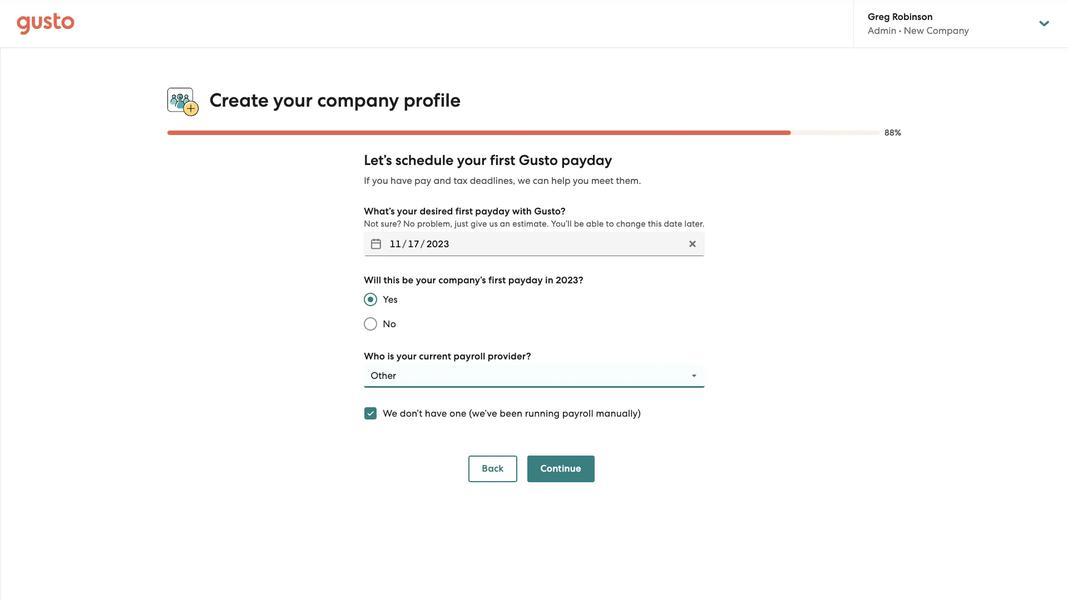 Task type: describe. For each thing, give the bounding box(es) containing it.
you'll
[[551, 219, 572, 229]]

one
[[449, 408, 467, 420]]

will
[[364, 275, 381, 287]]

change
[[616, 219, 646, 229]]

date
[[664, 219, 682, 229]]

in
[[545, 275, 554, 287]]

deadlines,
[[470, 175, 515, 186]]

no inside the what's your desired first payday with gusto? not sure? no problem, just give us an estimate. you'll be able to change this date later.
[[403, 219, 415, 229]]

No radio
[[358, 312, 383, 337]]

sure?
[[381, 219, 401, 229]]

manually)
[[596, 408, 641, 420]]

we
[[383, 408, 397, 420]]

new
[[904, 25, 924, 36]]

Day (dd) field
[[407, 235, 421, 253]]

desired
[[420, 206, 453, 218]]

1 vertical spatial this
[[384, 275, 400, 287]]

with
[[512, 206, 532, 218]]

profile
[[404, 89, 461, 112]]

can
[[533, 175, 549, 186]]

provider?
[[488, 351, 531, 363]]

just
[[455, 219, 468, 229]]

first for gusto
[[490, 152, 515, 169]]

2 / from the left
[[421, 239, 425, 250]]

home image
[[17, 13, 75, 35]]

this inside the what's your desired first payday with gusto? not sure? no problem, just give us an estimate. you'll be able to change this date later.
[[648, 219, 662, 229]]

gusto
[[519, 152, 558, 169]]

not
[[364, 219, 379, 229]]

who
[[364, 351, 385, 363]]

back link
[[469, 456, 517, 483]]

we
[[518, 175, 531, 186]]

robinson
[[892, 11, 933, 23]]

later.
[[685, 219, 705, 229]]

if you have pay and tax deadlines, we can help you meet them.
[[364, 175, 641, 186]]

•
[[899, 25, 902, 36]]

let's schedule your first gusto payday
[[364, 152, 612, 169]]

0 horizontal spatial payroll
[[454, 351, 485, 363]]

current
[[419, 351, 451, 363]]

be inside the what's your desired first payday with gusto? not sure? no problem, just give us an estimate. you'll be able to change this date later.
[[574, 219, 584, 229]]

1 vertical spatial be
[[402, 275, 414, 287]]

admin
[[868, 25, 897, 36]]

continue button
[[527, 456, 595, 483]]

1 you from the left
[[372, 175, 388, 186]]

first for payday
[[455, 206, 473, 218]]

problem,
[[417, 219, 452, 229]]

been
[[500, 408, 523, 420]]

greg robinson admin • new company
[[868, 11, 969, 36]]

Year (yyyy) field
[[425, 235, 451, 253]]

your up tax on the top
[[457, 152, 487, 169]]

have for don't
[[425, 408, 447, 420]]

let's
[[364, 152, 392, 169]]

who is your current payroll provider?
[[364, 351, 531, 363]]

company's
[[438, 275, 486, 287]]

have for you
[[390, 175, 412, 186]]

we don't have one (we've been running payroll manually)
[[383, 408, 641, 420]]

back
[[482, 464, 504, 475]]

greg
[[868, 11, 890, 23]]

Yes radio
[[358, 288, 383, 312]]

your inside the what's your desired first payday with gusto? not sure? no problem, just give us an estimate. you'll be able to change this date later.
[[397, 206, 417, 218]]



Task type: locate. For each thing, give the bounding box(es) containing it.
1 vertical spatial first
[[455, 206, 473, 218]]

tax
[[453, 175, 468, 186]]

first right company's at the top of page
[[488, 275, 506, 287]]

/ left year (yyyy) field
[[402, 239, 407, 250]]

0 vertical spatial payroll
[[454, 351, 485, 363]]

gusto?
[[534, 206, 566, 218]]

this left date
[[648, 219, 662, 229]]

0 vertical spatial be
[[574, 219, 584, 229]]

estimate.
[[512, 219, 549, 229]]

1 vertical spatial payroll
[[562, 408, 594, 420]]

is
[[387, 351, 394, 363]]

payday up us
[[475, 206, 510, 218]]

0 vertical spatial have
[[390, 175, 412, 186]]

be left "able"
[[574, 219, 584, 229]]

don't
[[400, 408, 423, 420]]

first inside the what's your desired first payday with gusto? not sure? no problem, just give us an estimate. you'll be able to change this date later.
[[455, 206, 473, 218]]

1 horizontal spatial /
[[421, 239, 425, 250]]

if
[[364, 175, 370, 186]]

first up if you have pay and tax deadlines, we can help you meet them.
[[490, 152, 515, 169]]

0 horizontal spatial you
[[372, 175, 388, 186]]

running
[[525, 408, 560, 420]]

payroll
[[454, 351, 485, 363], [562, 408, 594, 420]]

/ down problem,
[[421, 239, 425, 250]]

0 horizontal spatial this
[[384, 275, 400, 287]]

first up just
[[455, 206, 473, 218]]

payday up meet
[[561, 152, 612, 169]]

this right 'will'
[[384, 275, 400, 287]]

you right help
[[573, 175, 589, 186]]

payday left in
[[508, 275, 543, 287]]

0 horizontal spatial no
[[383, 319, 396, 330]]

0 vertical spatial this
[[648, 219, 662, 229]]

create your company profile
[[209, 89, 461, 112]]

pay
[[414, 175, 431, 186]]

0 vertical spatial first
[[490, 152, 515, 169]]

have left one
[[425, 408, 447, 420]]

be right 'will'
[[402, 275, 414, 287]]

1 vertical spatial have
[[425, 408, 447, 420]]

1 vertical spatial no
[[383, 319, 396, 330]]

88%
[[885, 128, 902, 138]]

able
[[586, 219, 604, 229]]

payday inside the what's your desired first payday with gusto? not sure? no problem, just give us an estimate. you'll be able to change this date later.
[[475, 206, 510, 218]]

have
[[390, 175, 412, 186], [425, 408, 447, 420]]

0 vertical spatial no
[[403, 219, 415, 229]]

company
[[317, 89, 399, 112]]

0 horizontal spatial be
[[402, 275, 414, 287]]

2 vertical spatial payday
[[508, 275, 543, 287]]

1 horizontal spatial you
[[573, 175, 589, 186]]

1 horizontal spatial payroll
[[562, 408, 594, 420]]

We don't have one (we've been running payroll manually) checkbox
[[358, 402, 383, 426]]

us
[[489, 219, 498, 229]]

Month (mm) field
[[388, 235, 402, 253]]

1 horizontal spatial have
[[425, 408, 447, 420]]

your left company's at the top of page
[[416, 275, 436, 287]]

1 vertical spatial payday
[[475, 206, 510, 218]]

help
[[551, 175, 571, 186]]

to
[[606, 219, 614, 229]]

will this be your company's first payday in 2023?
[[364, 275, 583, 287]]

continue
[[541, 464, 581, 475]]

your
[[273, 89, 313, 112], [457, 152, 487, 169], [397, 206, 417, 218], [416, 275, 436, 287], [397, 351, 417, 363]]

1 / from the left
[[402, 239, 407, 250]]

no down yes
[[383, 319, 396, 330]]

you right if
[[372, 175, 388, 186]]

your right create
[[273, 89, 313, 112]]

you
[[372, 175, 388, 186], [573, 175, 589, 186]]

your right is
[[397, 351, 417, 363]]

2 you from the left
[[573, 175, 589, 186]]

company
[[927, 25, 969, 36]]

what's
[[364, 206, 395, 218]]

schedule
[[395, 152, 454, 169]]

/
[[402, 239, 407, 250], [421, 239, 425, 250]]

meet
[[591, 175, 614, 186]]

your up sure?
[[397, 206, 417, 218]]

1 horizontal spatial be
[[574, 219, 584, 229]]

yes
[[383, 294, 398, 306]]

create
[[209, 89, 269, 112]]

(we've
[[469, 408, 497, 420]]

0 vertical spatial payday
[[561, 152, 612, 169]]

0 horizontal spatial /
[[402, 239, 407, 250]]

give
[[471, 219, 487, 229]]

1 horizontal spatial this
[[648, 219, 662, 229]]

1 horizontal spatial no
[[403, 219, 415, 229]]

this
[[648, 219, 662, 229], [384, 275, 400, 287]]

first
[[490, 152, 515, 169], [455, 206, 473, 218], [488, 275, 506, 287]]

0 horizontal spatial have
[[390, 175, 412, 186]]

payroll right current
[[454, 351, 485, 363]]

have left pay
[[390, 175, 412, 186]]

payday
[[561, 152, 612, 169], [475, 206, 510, 218], [508, 275, 543, 287]]

payroll right running
[[562, 408, 594, 420]]

2023?
[[556, 275, 583, 287]]

them.
[[616, 175, 641, 186]]

and
[[434, 175, 451, 186]]

no
[[403, 219, 415, 229], [383, 319, 396, 330]]

2 vertical spatial first
[[488, 275, 506, 287]]

no right sure?
[[403, 219, 415, 229]]

an
[[500, 219, 510, 229]]

what's your desired first payday with gusto? not sure? no problem, just give us an estimate. you'll be able to change this date later.
[[364, 206, 705, 229]]

be
[[574, 219, 584, 229], [402, 275, 414, 287]]



Task type: vqa. For each thing, say whether or not it's contained in the screenshot.
the topmost the of
no



